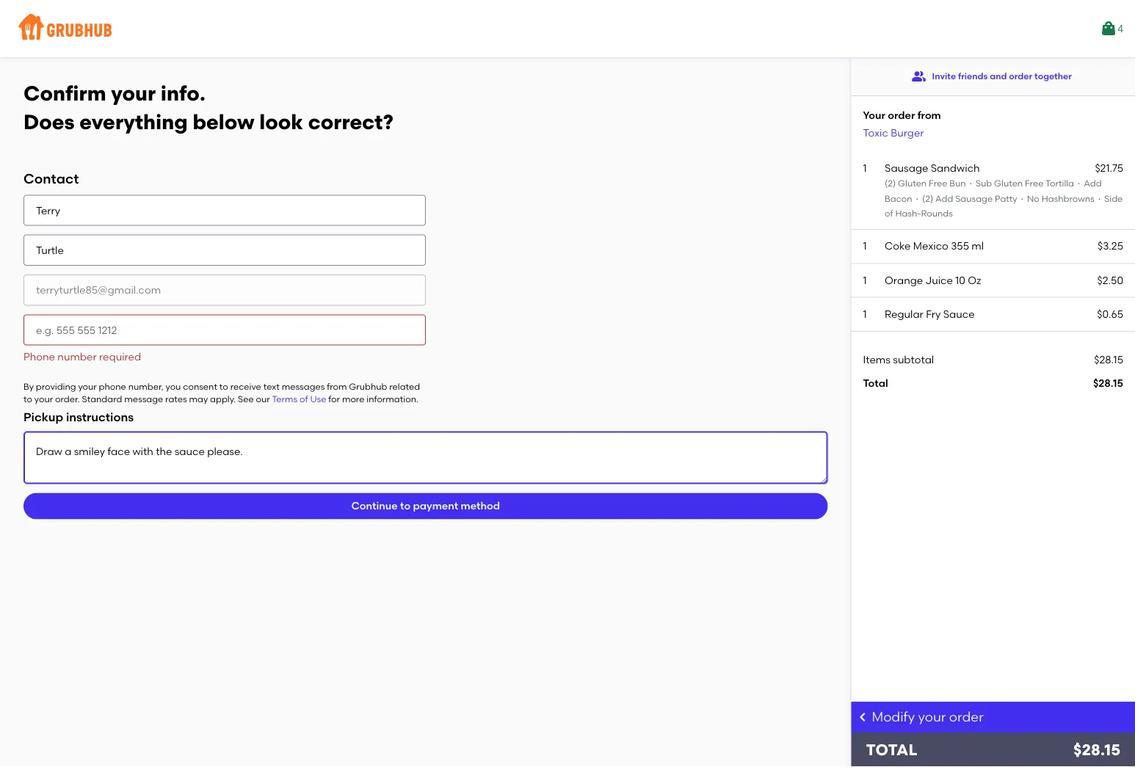 Task type: describe. For each thing, give the bounding box(es) containing it.
confirm your info. does everything below look correct?
[[23, 81, 393, 134]]

∙ left no
[[1019, 193, 1025, 204]]

below
[[193, 110, 254, 134]]

sauce
[[943, 308, 975, 320]]

10
[[955, 274, 965, 286]]

juice
[[925, 274, 953, 286]]

0 horizontal spatial to
[[23, 394, 32, 404]]

more
[[342, 394, 364, 404]]

burger
[[891, 126, 924, 139]]

∙ down $21.75
[[1094, 193, 1104, 204]]

add bacon
[[885, 178, 1102, 204]]

number,
[[128, 381, 163, 392]]

terms of use link
[[272, 394, 326, 404]]

items
[[863, 353, 890, 366]]

0 vertical spatial )
[[893, 178, 896, 189]]

consent
[[183, 381, 217, 392]]

fry
[[926, 308, 941, 320]]

0 vertical spatial (
[[885, 178, 888, 189]]

grubhub
[[349, 381, 387, 392]]

oz
[[968, 274, 981, 286]]

receive
[[230, 381, 261, 392]]

instructions
[[66, 410, 134, 424]]

continue to payment method
[[351, 500, 500, 512]]

terms of use for more information.
[[272, 394, 418, 404]]

hash-
[[895, 208, 921, 219]]

people icon image
[[912, 69, 926, 84]]

4
[[1117, 22, 1123, 35]]

info.
[[161, 81, 205, 106]]

pickup instructions
[[23, 410, 134, 424]]

$28.15 for $28.15
[[1093, 377, 1123, 389]]

( 2 ) gluten free bun ∙ sub gluten free tortilla
[[885, 178, 1074, 189]]

1 for sausage sandwich
[[863, 162, 867, 174]]

$21.75
[[1095, 162, 1123, 174]]

continue to payment method button
[[23, 493, 828, 519]]

apply.
[[210, 394, 236, 404]]

your
[[863, 109, 885, 121]]

method
[[461, 500, 500, 512]]

hashbrowns
[[1042, 193, 1094, 204]]

no
[[1027, 193, 1039, 204]]

0 vertical spatial $28.15
[[1094, 353, 1123, 366]]

order inside button
[[1009, 71, 1032, 81]]

$28.15 for modify your order
[[1073, 741, 1120, 760]]

toxic burger link
[[863, 126, 924, 139]]

invite friends and order together button
[[912, 63, 1072, 90]]

1 for coke mexico 355 ml
[[863, 240, 867, 252]]

correct?
[[308, 110, 393, 134]]

1 vertical spatial )
[[930, 193, 933, 204]]

contact
[[23, 170, 79, 186]]

your order from toxic burger
[[863, 109, 941, 139]]

0 horizontal spatial add
[[935, 193, 953, 204]]

everything
[[80, 110, 188, 134]]

by providing your phone number, you consent to receive text messages from grubhub related to your order. standard message rates may apply. see our
[[23, 381, 420, 404]]

messages
[[282, 381, 325, 392]]

standard
[[82, 394, 122, 404]]

∙ up 'hashbrowns'
[[1074, 178, 1084, 189]]

total for $28.15
[[863, 377, 888, 389]]

to inside button
[[400, 500, 411, 512]]

1 free from the left
[[929, 178, 947, 189]]

for
[[328, 394, 340, 404]]

confirm
[[23, 81, 106, 106]]

you
[[166, 381, 181, 392]]

0 vertical spatial sausage
[[885, 162, 928, 174]]

items subtotal
[[863, 353, 934, 366]]

sandwich
[[931, 162, 980, 174]]

1 horizontal spatial 2
[[925, 193, 930, 204]]

friends
[[958, 71, 988, 81]]

number
[[58, 350, 97, 363]]

orange
[[885, 274, 923, 286]]

coke mexico 355 ml
[[885, 240, 984, 252]]

look
[[259, 110, 303, 134]]

side
[[1104, 193, 1123, 204]]

4 button
[[1100, 15, 1123, 42]]

modify your order
[[872, 709, 984, 725]]

subtotal
[[893, 353, 934, 366]]

text
[[263, 381, 280, 392]]

information.
[[367, 394, 418, 404]]

your down "providing"
[[34, 394, 53, 404]]

pickup
[[23, 410, 63, 424]]



Task type: vqa. For each thing, say whether or not it's contained in the screenshot.
the bottommost Sausage
yes



Task type: locate. For each thing, give the bounding box(es) containing it.
and
[[990, 71, 1007, 81]]

phone number required
[[23, 350, 141, 363]]

gluten up patty
[[994, 178, 1023, 189]]

order
[[1009, 71, 1032, 81], [888, 109, 915, 121], [949, 709, 984, 725]]

order right and
[[1009, 71, 1032, 81]]

order up burger
[[888, 109, 915, 121]]

1 left coke on the right of page
[[863, 240, 867, 252]]

our
[[256, 394, 270, 404]]

2 horizontal spatial order
[[1009, 71, 1032, 81]]

4 1 from the top
[[863, 308, 867, 320]]

bun
[[949, 178, 966, 189]]

0 vertical spatial total
[[863, 377, 888, 389]]

your inside confirm your info. does everything below look correct?
[[111, 81, 156, 106]]

regular
[[885, 308, 923, 320]]

1 vertical spatial order
[[888, 109, 915, 121]]

does
[[23, 110, 75, 134]]

Pickup instructions text field
[[23, 431, 828, 484]]

1 vertical spatial from
[[327, 381, 347, 392]]

add
[[1084, 178, 1102, 189], [935, 193, 953, 204]]

bacon
[[885, 193, 912, 204]]

required
[[99, 350, 141, 363]]

0 vertical spatial to
[[219, 381, 228, 392]]

of down bacon
[[885, 208, 893, 219]]

modify
[[872, 709, 915, 725]]

invite
[[932, 71, 956, 81]]

order.
[[55, 394, 80, 404]]

∙ ( 2 ) add sausage patty ∙ no hashbrowns
[[912, 193, 1094, 204]]

total for modify your order
[[866, 741, 917, 760]]

orange juice 10 oz
[[885, 274, 981, 286]]

2
[[888, 178, 893, 189], [925, 193, 930, 204]]

regular fry sauce
[[885, 308, 975, 320]]

1 horizontal spatial add
[[1084, 178, 1102, 189]]

0 horizontal spatial (
[[885, 178, 888, 189]]

toxic
[[863, 126, 888, 139]]

rounds
[[921, 208, 953, 219]]

$3.25
[[1098, 240, 1123, 252]]

0 vertical spatial from
[[917, 109, 941, 121]]

main navigation navigation
[[0, 0, 1135, 57]]

providing
[[36, 381, 76, 392]]

1 left regular
[[863, 308, 867, 320]]

tortilla
[[1045, 178, 1074, 189]]

2 vertical spatial $28.15
[[1073, 741, 1120, 760]]

2 gluten from the left
[[994, 178, 1023, 189]]

) up the rounds
[[930, 193, 933, 204]]

your right modify
[[918, 709, 946, 725]]

to down by
[[23, 394, 32, 404]]

to left payment
[[400, 500, 411, 512]]

1 horizontal spatial order
[[949, 709, 984, 725]]

∙ up hash-
[[914, 193, 920, 204]]

) up bacon
[[893, 178, 896, 189]]

add inside add bacon
[[1084, 178, 1102, 189]]

of inside side of hash-rounds
[[885, 208, 893, 219]]

0 vertical spatial order
[[1009, 71, 1032, 81]]

payment
[[413, 500, 458, 512]]

2 horizontal spatial to
[[400, 500, 411, 512]]

3 1 from the top
[[863, 274, 867, 286]]

see
[[238, 394, 254, 404]]

1 horizontal spatial gluten
[[994, 178, 1023, 189]]

by
[[23, 381, 34, 392]]

from
[[917, 109, 941, 121], [327, 381, 347, 392]]

1 gluten from the left
[[898, 178, 927, 189]]

terms
[[272, 394, 297, 404]]

from up burger
[[917, 109, 941, 121]]

1 vertical spatial to
[[23, 394, 32, 404]]

1
[[863, 162, 867, 174], [863, 240, 867, 252], [863, 274, 867, 286], [863, 308, 867, 320]]

2 up the rounds
[[925, 193, 930, 204]]

2 1 from the top
[[863, 240, 867, 252]]

total
[[863, 377, 888, 389], [866, 741, 917, 760]]

mexico
[[913, 240, 948, 252]]

1 horizontal spatial of
[[885, 208, 893, 219]]

1 horizontal spatial )
[[930, 193, 933, 204]]

of for hash-
[[885, 208, 893, 219]]

gluten
[[898, 178, 927, 189], [994, 178, 1023, 189]]

1 vertical spatial (
[[922, 193, 925, 204]]

add down $21.75
[[1084, 178, 1102, 189]]

gluten up bacon
[[898, 178, 927, 189]]

0 horizontal spatial from
[[327, 381, 347, 392]]

ml
[[972, 240, 984, 252]]

from inside by providing your phone number, you consent to receive text messages from grubhub related to your order. standard message rates may apply. see our
[[327, 381, 347, 392]]

of
[[885, 208, 893, 219], [300, 394, 308, 404]]

of down 'messages'
[[300, 394, 308, 404]]

0 vertical spatial of
[[885, 208, 893, 219]]

1 vertical spatial sausage
[[955, 193, 993, 204]]

side of hash-rounds
[[885, 193, 1123, 219]]

your up everything
[[111, 81, 156, 106]]

∙ right bun
[[968, 178, 974, 189]]

0 horizontal spatial free
[[929, 178, 947, 189]]

total down items
[[863, 377, 888, 389]]

1 horizontal spatial from
[[917, 109, 941, 121]]

to
[[219, 381, 228, 392], [23, 394, 32, 404], [400, 500, 411, 512]]

0 vertical spatial 2
[[888, 178, 893, 189]]

$28.15
[[1094, 353, 1123, 366], [1093, 377, 1123, 389], [1073, 741, 1120, 760]]

free down the sausage sandwich
[[929, 178, 947, 189]]

may
[[189, 394, 208, 404]]

1 horizontal spatial sausage
[[955, 193, 993, 204]]

from up for
[[327, 381, 347, 392]]

sub
[[976, 178, 992, 189]]

1 1 from the top
[[863, 162, 867, 174]]

1 vertical spatial add
[[935, 193, 953, 204]]

Phone telephone field
[[23, 314, 426, 346]]

total down modify
[[866, 741, 917, 760]]

add up the rounds
[[935, 193, 953, 204]]

0 horizontal spatial gluten
[[898, 178, 927, 189]]

( up the rounds
[[922, 193, 925, 204]]

0 vertical spatial add
[[1084, 178, 1102, 189]]

1 vertical spatial 2
[[925, 193, 930, 204]]

( up bacon
[[885, 178, 888, 189]]

free up no
[[1025, 178, 1044, 189]]

0 horizontal spatial order
[[888, 109, 915, 121]]

sausage down ( 2 ) gluten free bun ∙ sub gluten free tortilla
[[955, 193, 993, 204]]

2 up bacon
[[888, 178, 893, 189]]

2 vertical spatial order
[[949, 709, 984, 725]]

∙
[[968, 178, 974, 189], [1074, 178, 1084, 189], [914, 193, 920, 204], [1019, 193, 1025, 204], [1094, 193, 1104, 204]]

2 vertical spatial to
[[400, 500, 411, 512]]

your
[[111, 81, 156, 106], [78, 381, 97, 392], [34, 394, 53, 404], [918, 709, 946, 725]]

1 for regular fry sauce
[[863, 308, 867, 320]]

together
[[1034, 71, 1072, 81]]

1 horizontal spatial (
[[922, 193, 925, 204]]

First name text field
[[23, 195, 426, 226]]

1 horizontal spatial to
[[219, 381, 228, 392]]

related
[[389, 381, 420, 392]]

0 horizontal spatial of
[[300, 394, 308, 404]]

rates
[[165, 394, 187, 404]]

patty
[[995, 193, 1017, 204]]

from inside your order from toxic burger
[[917, 109, 941, 121]]

sausage up bacon
[[885, 162, 928, 174]]

Last name text field
[[23, 235, 426, 266]]

coke
[[885, 240, 911, 252]]

2 free from the left
[[1025, 178, 1044, 189]]

of for use
[[300, 394, 308, 404]]

phone
[[99, 381, 126, 392]]

(
[[885, 178, 888, 189], [922, 193, 925, 204]]

phone number required alert
[[23, 350, 141, 363]]

355
[[951, 240, 969, 252]]

0 horizontal spatial 2
[[888, 178, 893, 189]]

$2.50
[[1097, 274, 1123, 286]]

1 for orange juice 10 oz
[[863, 274, 867, 286]]

1 vertical spatial of
[[300, 394, 308, 404]]

svg image
[[857, 711, 869, 723]]

1 horizontal spatial free
[[1025, 178, 1044, 189]]

phone
[[23, 350, 55, 363]]

continue
[[351, 500, 398, 512]]

order right modify
[[949, 709, 984, 725]]

order inside your order from toxic burger
[[888, 109, 915, 121]]

use
[[310, 394, 326, 404]]

$0.65
[[1097, 308, 1123, 320]]

sausage sandwich
[[885, 162, 980, 174]]

0 horizontal spatial )
[[893, 178, 896, 189]]

1 vertical spatial total
[[866, 741, 917, 760]]

your up standard
[[78, 381, 97, 392]]

0 horizontal spatial sausage
[[885, 162, 928, 174]]

to up apply. at the bottom left of page
[[219, 381, 228, 392]]

1 down the toxic
[[863, 162, 867, 174]]

message
[[124, 394, 163, 404]]

Email email field
[[23, 275, 426, 306]]

1 left orange
[[863, 274, 867, 286]]

1 vertical spatial $28.15
[[1093, 377, 1123, 389]]

invite friends and order together
[[932, 71, 1072, 81]]



